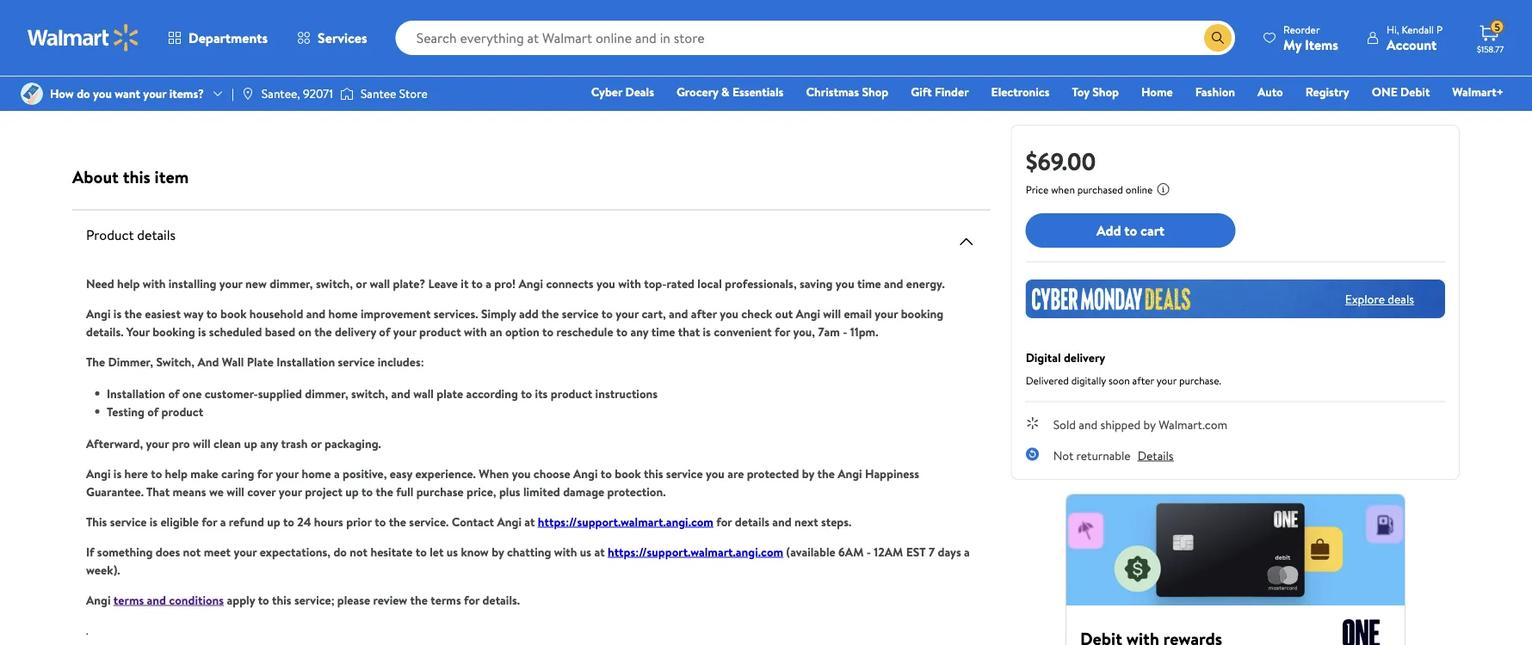 Task type: describe. For each thing, give the bounding box(es) containing it.
shipped
[[1101, 417, 1141, 434]]

to up that
[[151, 465, 162, 482]]

registry link
[[1298, 83, 1358, 101]]

0 horizontal spatial shipping
[[125, 11, 162, 25]]

7
[[929, 544, 935, 561]]

service left includes:
[[338, 354, 375, 370]]

0 vertical spatial by
[[1144, 417, 1156, 434]]

and left conditions
[[147, 592, 166, 609]]

1 vertical spatial at
[[595, 544, 605, 561]]

1 vertical spatial details.
[[483, 592, 520, 609]]

the up the your
[[124, 305, 142, 322]]

walmart+ link
[[1445, 83, 1512, 101]]

24
[[297, 514, 311, 531]]

2 horizontal spatial shipping
[[814, 8, 851, 23]]

limited
[[524, 484, 560, 500]]

home link
[[1134, 83, 1181, 101]]

service.
[[409, 514, 449, 531]]

2 horizontal spatial day
[[796, 8, 812, 23]]

gift finder link
[[904, 83, 977, 101]]

its
[[535, 385, 548, 402]]

you up plus
[[512, 465, 531, 482]]

and up on
[[306, 305, 326, 322]]

 image for santee store
[[340, 85, 354, 102]]

2 horizontal spatial same-day shipping
[[768, 8, 851, 23]]

christmas shop
[[806, 84, 889, 100]]

0 vertical spatial https://support.walmart.angi.com
[[538, 514, 714, 531]]

1 horizontal spatial do
[[334, 544, 347, 561]]

$69.00
[[1026, 144, 1097, 178]]

for down "know"
[[464, 592, 480, 609]]

prior
[[346, 514, 372, 531]]

your left cart, at top left
[[616, 305, 639, 322]]

the right on
[[315, 323, 332, 340]]

for right the eligible
[[202, 514, 217, 531]]

if
[[86, 544, 94, 561]]

 image for santee, 92071
[[241, 87, 255, 101]]

0 vertical spatial installation
[[277, 354, 335, 370]]

experience.
[[415, 465, 476, 482]]

way
[[184, 305, 203, 322]]

angi up the 'damage'
[[574, 465, 598, 482]]

cyber monday deals image
[[1026, 280, 1446, 319]]

let
[[430, 544, 444, 561]]

1 not from the left
[[183, 544, 201, 561]]

1 horizontal spatial up
[[267, 514, 280, 531]]

book inside angi is here to help make caring for your home a positive, easy experience. when you choose angi to book this service you are protected by the angi happiness guarantee. that means we will cover your project up to the full purchase price, plus limited damage protection.
[[615, 465, 641, 482]]

email
[[844, 305, 872, 322]]

and right sold
[[1079, 417, 1098, 434]]

hi, kendall p account
[[1387, 22, 1443, 54]]

testing
[[107, 403, 145, 420]]

digitally
[[1072, 373, 1107, 388]]

and left next
[[773, 514, 792, 531]]

0 vertical spatial switch,
[[316, 275, 353, 292]]

2 terms from the left
[[431, 592, 461, 609]]

service;
[[294, 592, 335, 609]]

0 vertical spatial this
[[123, 164, 151, 189]]

happiness
[[866, 465, 920, 482]]

auto
[[1258, 84, 1284, 100]]

1 horizontal spatial shipping
[[585, 11, 622, 25]]

https://support.walmart.angi.com link for if something does not meet your expectations, do not hesitate to let us know by chatting with us at
[[608, 544, 784, 561]]

to right it at top left
[[472, 275, 483, 292]]

will inside angi is here to help make caring for your home a positive, easy experience. when you choose angi to book this service you are protected by the angi happiness guarantee. that means we will cover your project up to the full purchase price, plus limited damage protection.
[[227, 484, 245, 500]]

11pm.
[[851, 323, 879, 340]]

your inside the digital delivery delivered digitally soon after your purchase.
[[1157, 373, 1177, 388]]

not
[[1054, 447, 1074, 464]]

to up the 'reschedule'
[[602, 305, 613, 322]]

(available 6am - 12am est 7 days a week).
[[86, 544, 970, 579]]

about this item
[[72, 164, 189, 189]]

leave
[[428, 275, 458, 292]]

legal information image
[[1157, 183, 1171, 196]]

https://support.walmart.angi.com link for this service is eligible for a refund up to 24 hours prior to the service. contact angi at
[[538, 514, 714, 531]]

your down improvement
[[393, 323, 417, 340]]

|
[[232, 85, 234, 102]]

professionals,
[[725, 275, 797, 292]]

electronics link
[[984, 83, 1058, 101]]

grocery
[[677, 84, 719, 100]]

your
[[126, 323, 150, 340]]

any inside angi is the easiest way to book household and home improvement services. simply add the service to your cart, and after you check out angi will email your booking details. your booking is scheduled based on the delivery of your product with an option to reschedule to any time that is convenient for you, 7am - 11pm.
[[631, 323, 649, 340]]

the up steps.
[[818, 465, 835, 482]]

angi left 'happiness'
[[838, 465, 863, 482]]

days
[[938, 544, 962, 561]]

price,
[[467, 484, 497, 500]]

0 vertical spatial at
[[525, 514, 535, 531]]

santee,
[[262, 85, 300, 102]]

0 vertical spatial do
[[77, 85, 90, 102]]

(available
[[787, 544, 836, 561]]

product details
[[86, 226, 176, 245]]

1 vertical spatial booking
[[153, 323, 195, 340]]

2 vertical spatial this
[[272, 592, 292, 609]]

1 horizontal spatial of
[[168, 385, 180, 402]]

refund
[[229, 514, 264, 531]]

your right email
[[875, 305, 899, 322]]

after inside the digital delivery delivered digitally soon after your purchase.
[[1133, 373, 1155, 388]]

choose
[[534, 465, 571, 482]]

plate?
[[393, 275, 426, 292]]

registry
[[1306, 84, 1350, 100]]

your right meet
[[234, 544, 257, 561]]

your right cover
[[279, 484, 302, 500]]

toy
[[1073, 84, 1090, 100]]

1 horizontal spatial same-day shipping
[[539, 11, 622, 25]]

apply
[[227, 592, 255, 609]]

according
[[466, 385, 518, 402]]

a left the refund
[[220, 514, 226, 531]]

packaging.
[[325, 435, 381, 452]]

cyber deals
[[591, 84, 654, 100]]

is down need on the left top of the page
[[114, 305, 122, 322]]

and up that
[[669, 305, 689, 322]]

and left energy.
[[885, 275, 904, 292]]

walmart+
[[1453, 84, 1505, 100]]

will inside angi is the easiest way to book household and home improvement services. simply add the service to your cart, and after you check out angi will email your booking details. your booking is scheduled based on the delivery of your product with an option to reschedule to any time that is convenient for you, 7am - 11pm.
[[824, 305, 841, 322]]

to right apply at the left bottom of page
[[258, 592, 269, 609]]

make
[[191, 465, 219, 482]]

walmart image
[[28, 24, 140, 52]]

shop for christmas shop
[[862, 84, 889, 100]]

by inside angi is here to help make caring for your home a positive, easy experience. when you choose angi to book this service you are protected by the angi happiness guarantee. that means we will cover your project up to the full purchase price, plus limited damage protection.
[[802, 465, 815, 482]]

toy shop link
[[1065, 83, 1127, 101]]

angi down week).
[[86, 592, 111, 609]]

0 vertical spatial up
[[244, 435, 257, 452]]

meet
[[204, 544, 231, 561]]

energy.
[[907, 275, 946, 292]]

dimmer,
[[108, 354, 153, 370]]

time inside angi is the easiest way to book household and home improvement services. simply add the service to your cart, and after you check out angi will email your booking details. your booking is scheduled based on the delivery of your product with an option to reschedule to any time that is convenient for you, 7am - 11pm.
[[652, 323, 676, 340]]

with inside angi is the easiest way to book household and home improvement services. simply add the service to your cart, and after you check out angi will email your booking details. your booking is scheduled based on the delivery of your product with an option to reschedule to any time that is convenient for you, 7am - 11pm.
[[464, 323, 487, 340]]

2 vertical spatial product
[[162, 403, 203, 420]]

plus
[[499, 484, 521, 500]]

need
[[86, 275, 114, 292]]

services.
[[434, 305, 478, 322]]

your right want
[[143, 85, 167, 102]]

details button
[[1138, 447, 1174, 464]]

home
[[1142, 84, 1174, 100]]

walmart.com
[[1159, 417, 1228, 434]]

you right saving
[[836, 275, 855, 292]]

the right review
[[410, 592, 428, 609]]

0 horizontal spatial day
[[108, 11, 123, 25]]

santee, 92071
[[262, 85, 333, 102]]

it
[[461, 275, 469, 292]]

protection.
[[608, 484, 666, 500]]

terms and conditions link
[[114, 592, 224, 609]]

purchase.
[[1180, 373, 1222, 388]]

guarantee.
[[86, 484, 144, 500]]

pro!
[[495, 275, 516, 292]]

option
[[505, 323, 540, 340]]

delivery inside angi is the easiest way to book household and home improvement services. simply add the service to your cart, and after you check out angi will email your booking details. your booking is scheduled based on the delivery of your product with an option to reschedule to any time that is convenient for you, 7am - 11pm.
[[335, 323, 376, 340]]

shop for toy shop
[[1093, 84, 1120, 100]]

instructions
[[596, 385, 658, 402]]

to right the option
[[543, 323, 554, 340]]

angi up "guarantee." on the bottom
[[86, 465, 111, 482]]

based
[[265, 323, 296, 340]]

auto link
[[1251, 83, 1292, 101]]

to right way on the left of page
[[206, 305, 218, 322]]

.
[[86, 623, 89, 639]]

eligible
[[161, 514, 199, 531]]

project
[[305, 484, 343, 500]]

1 horizontal spatial day
[[567, 11, 582, 25]]

please
[[337, 592, 370, 609]]

a left 'pro!'
[[486, 275, 492, 292]]

to inside add to cart button
[[1125, 221, 1138, 240]]

gift finder
[[911, 84, 969, 100]]

week).
[[86, 562, 120, 579]]

that
[[678, 323, 700, 340]]

purchased
[[1078, 183, 1124, 197]]

if something does not meet your expectations, do not hesitate to let us know by chatting with us at https://support.walmart.angi.com
[[86, 544, 784, 561]]

does
[[156, 544, 180, 561]]

installation of one customer-supplied dimmer, switch, and wall plate according to its product instructions testing of product
[[107, 385, 658, 420]]

2 vertical spatial by
[[492, 544, 504, 561]]

is down way on the left of page
[[198, 323, 206, 340]]

expectations,
[[260, 544, 331, 561]]

saving
[[800, 275, 833, 292]]

2 horizontal spatial product
[[551, 385, 593, 402]]

gift
[[911, 84, 932, 100]]

with up "easiest"
[[143, 275, 166, 292]]

1 vertical spatial any
[[260, 435, 278, 452]]

you,
[[794, 323, 816, 340]]

12am
[[874, 544, 904, 561]]

how
[[50, 85, 74, 102]]

with left top-
[[618, 275, 641, 292]]

or for switch,
[[356, 275, 367, 292]]



Task type: locate. For each thing, give the bounding box(es) containing it.
0 vertical spatial https://support.walmart.angi.com link
[[538, 514, 714, 531]]

0 vertical spatial will
[[824, 305, 841, 322]]

at down the 'damage'
[[595, 544, 605, 561]]

cart,
[[642, 305, 666, 322]]

booking
[[901, 305, 944, 322], [153, 323, 195, 340]]

and down includes:
[[391, 385, 411, 402]]

after right soon
[[1133, 373, 1155, 388]]

1 horizontal spatial terms
[[431, 592, 461, 609]]

this inside angi is here to help make caring for your home a positive, easy experience. when you choose angi to book this service you are protected by the angi happiness guarantee. that means we will cover your project up to the full purchase price, plus limited damage protection.
[[644, 465, 664, 482]]

we
[[209, 484, 224, 500]]

Search search field
[[396, 21, 1236, 55]]

hi,
[[1387, 22, 1400, 37]]

installation
[[277, 354, 335, 370], [107, 385, 165, 402]]

0 horizontal spatial by
[[492, 544, 504, 561]]

digital
[[1026, 350, 1062, 366]]

santee store
[[361, 85, 428, 102]]

time down cart, at top left
[[652, 323, 676, 340]]

us right let
[[447, 544, 458, 561]]

0 horizontal spatial same-day shipping
[[79, 11, 162, 25]]

soon
[[1109, 373, 1130, 388]]

2 horizontal spatial this
[[644, 465, 664, 482]]

a right days in the bottom of the page
[[965, 544, 970, 561]]

for inside angi is here to help make caring for your home a positive, easy experience. when you choose angi to book this service you are protected by the angi happiness guarantee. that means we will cover your project up to the full purchase price, plus limited damage protection.
[[257, 465, 273, 482]]

at up chatting at the left bottom
[[525, 514, 535, 531]]

service left are
[[666, 465, 703, 482]]

your left pro
[[146, 435, 169, 452]]

1 vertical spatial delivery
[[1064, 350, 1106, 366]]

plate
[[247, 354, 274, 370]]

that
[[146, 484, 170, 500]]

service inside angi is here to help make caring for your home a positive, easy experience. when you choose angi to book this service you are protected by the angi happiness guarantee. that means we will cover your project up to the full purchase price, plus limited damage protection.
[[666, 465, 703, 482]]

book up "protection."
[[615, 465, 641, 482]]

2 vertical spatial will
[[227, 484, 245, 500]]

this service is eligible for a refund up to 24 hours prior to the service. contact angi at https://support.walmart.angi.com for details and next steps.
[[86, 514, 852, 531]]

and
[[198, 354, 219, 370]]

home up project
[[302, 465, 331, 482]]

1 horizontal spatial installation
[[277, 354, 335, 370]]

1 vertical spatial details
[[735, 514, 770, 531]]

to right the 'reschedule'
[[617, 323, 628, 340]]

1 horizontal spatial details
[[735, 514, 770, 531]]

departments button
[[153, 17, 283, 59]]

angi down need on the left top of the page
[[86, 305, 111, 322]]

dimmer, right supplied
[[305, 385, 349, 402]]

is inside angi is here to help make caring for your home a positive, easy experience. when you choose angi to book this service you are protected by the angi happiness guarantee. that means we will cover your project up to the full purchase price, plus limited damage protection.
[[114, 465, 122, 482]]

you left want
[[93, 85, 112, 102]]

0 horizontal spatial will
[[193, 435, 211, 452]]

1 horizontal spatial help
[[165, 465, 188, 482]]

to left 24
[[283, 514, 295, 531]]

1 vertical spatial of
[[168, 385, 180, 402]]

by right protected on the bottom of the page
[[802, 465, 815, 482]]

2 vertical spatial of
[[147, 403, 159, 420]]

home left improvement
[[329, 305, 358, 322]]

of right the testing
[[147, 403, 159, 420]]

or for trash
[[311, 435, 322, 452]]

with left an
[[464, 323, 487, 340]]

switch, down includes:
[[351, 385, 388, 402]]

1 vertical spatial do
[[334, 544, 347, 561]]

do down hours
[[334, 544, 347, 561]]

angi is here to help make caring for your home a positive, easy experience. when you choose angi to book this service you are protected by the angi happiness guarantee. that means we will cover your project up to the full purchase price, plus limited damage protection.
[[86, 465, 920, 500]]

2 horizontal spatial up
[[346, 484, 359, 500]]

1 horizontal spatial wall
[[414, 385, 434, 402]]

up right the refund
[[267, 514, 280, 531]]

switch, inside 'installation of one customer-supplied dimmer, switch, and wall plate according to its product instructions testing of product'
[[351, 385, 388, 402]]

contact
[[452, 514, 494, 531]]

1 horizontal spatial  image
[[340, 85, 354, 102]]

5
[[1495, 20, 1501, 34]]

0 horizontal spatial do
[[77, 85, 90, 102]]

0 vertical spatial any
[[631, 323, 649, 340]]

0 vertical spatial details
[[137, 226, 176, 245]]

any
[[631, 323, 649, 340], [260, 435, 278, 452]]

by
[[1144, 417, 1156, 434], [802, 465, 815, 482], [492, 544, 504, 561]]

shop right toy
[[1093, 84, 1120, 100]]

wall left plate? at the left top of the page
[[370, 275, 390, 292]]

2 not from the left
[[350, 544, 368, 561]]

your left new
[[219, 275, 243, 292]]

home inside angi is here to help make caring for your home a positive, easy experience. when you choose angi to book this service you are protected by the angi happiness guarantee. that means we will cover your project up to the full purchase price, plus limited damage protection.
[[302, 465, 331, 482]]

0 horizontal spatial of
[[147, 403, 159, 420]]

1 vertical spatial https://support.walmart.angi.com link
[[608, 544, 784, 561]]

plate
[[437, 385, 463, 402]]

installing
[[169, 275, 217, 292]]

0 vertical spatial product
[[420, 323, 461, 340]]

1 vertical spatial by
[[802, 465, 815, 482]]

delivery inside the digital delivery delivered digitally soon after your purchase.
[[1064, 350, 1106, 366]]

2 horizontal spatial same-
[[768, 8, 796, 23]]

1 horizontal spatial shop
[[1093, 84, 1120, 100]]

trash
[[281, 435, 308, 452]]

details. down (available 6am - 12am est 7 days a week).
[[483, 592, 520, 609]]

1 horizontal spatial will
[[227, 484, 245, 500]]

0 horizontal spatial details
[[137, 226, 176, 245]]

0 horizontal spatial installation
[[107, 385, 165, 402]]

1 vertical spatial installation
[[107, 385, 165, 402]]

wall left plate
[[414, 385, 434, 402]]

here
[[124, 465, 148, 482]]

the left full at the bottom left of the page
[[376, 484, 393, 500]]

to down positive,
[[362, 484, 373, 500]]

switch, left plate? at the left top of the page
[[316, 275, 353, 292]]

0 horizontal spatial shop
[[862, 84, 889, 100]]

not returnable details
[[1054, 447, 1174, 464]]

afterward, your pro will clean up any trash or packaging.
[[86, 435, 381, 452]]

home for project
[[302, 465, 331, 482]]

2 vertical spatial up
[[267, 514, 280, 531]]

0 horizontal spatial not
[[183, 544, 201, 561]]

local
[[698, 275, 722, 292]]

same-day shipping up cyber
[[539, 11, 622, 25]]

explore
[[1346, 291, 1386, 308]]

help
[[117, 275, 140, 292], [165, 465, 188, 482]]

switch,
[[156, 354, 195, 370]]

0 vertical spatial time
[[858, 275, 882, 292]]

0 horizontal spatial help
[[117, 275, 140, 292]]

for up cover
[[257, 465, 273, 482]]

add
[[1097, 221, 1122, 240]]

6am
[[839, 544, 864, 561]]

you up convenient
[[720, 305, 739, 322]]

a inside angi is here to help make caring for your home a positive, easy experience. when you choose angi to book this service you are protected by the angi happiness guarantee. that means we will cover your project up to the full purchase price, plus limited damage protection.
[[334, 465, 340, 482]]

easy
[[390, 465, 413, 482]]

- inside (available 6am - 12am est 7 days a week).
[[867, 544, 872, 561]]

angi right 'pro!'
[[519, 275, 543, 292]]

of inside angi is the easiest way to book household and home improvement services. simply add the service to your cart, and after you check out angi will email your booking details. your booking is scheduled based on the delivery of your product with an option to reschedule to any time that is convenient for you, 7am - 11pm.
[[379, 323, 390, 340]]

1 us from the left
[[447, 544, 458, 561]]

reorder
[[1284, 22, 1321, 37]]

service
[[562, 305, 599, 322], [338, 354, 375, 370], [666, 465, 703, 482], [110, 514, 147, 531]]

 image
[[340, 85, 354, 102], [241, 87, 255, 101]]

book inside angi is the easiest way to book household and home improvement services. simply add the service to your cart, and after you check out angi will email your booking details. your booking is scheduled based on the delivery of your product with an option to reschedule to any time that is convenient for you, 7am - 11pm.
[[221, 305, 247, 322]]

details. inside angi is the easiest way to book household and home improvement services. simply add the service to your cart, and after you check out angi will email your booking details. your booking is scheduled based on the delivery of your product with an option to reschedule to any time that is convenient for you, 7am - 11pm.
[[86, 323, 124, 340]]

for inside angi is the easiest way to book household and home improvement services. simply add the service to your cart, and after you check out angi will email your booking details. your booking is scheduled based on the delivery of your product with an option to reschedule to any time that is convenient for you, 7am - 11pm.
[[775, 323, 791, 340]]

2 horizontal spatial of
[[379, 323, 390, 340]]

0 vertical spatial book
[[221, 305, 247, 322]]

or right trash
[[311, 435, 322, 452]]

1 vertical spatial -
[[867, 544, 872, 561]]

will down caring
[[227, 484, 245, 500]]

of left one
[[168, 385, 180, 402]]

to inside 'installation of one customer-supplied dimmer, switch, and wall plate according to its product instructions testing of product'
[[521, 385, 532, 402]]

0 horizontal spatial us
[[447, 544, 458, 561]]

1 vertical spatial time
[[652, 323, 676, 340]]

1 horizontal spatial us
[[580, 544, 592, 561]]

1 horizontal spatial book
[[615, 465, 641, 482]]

after inside angi is the easiest way to book household and home improvement services. simply add the service to your cart, and after you check out angi will email your booking details. your booking is scheduled based on the delivery of your product with an option to reschedule to any time that is convenient for you, 7am - 11pm.
[[691, 305, 717, 322]]

product
[[86, 226, 134, 245]]

the right add
[[542, 305, 559, 322]]

1 horizontal spatial same-
[[539, 11, 567, 25]]

- inside angi is the easiest way to book household and home improvement services. simply add the service to your cart, and after you check out angi will email your booking details. your booking is scheduled based on the delivery of your product with an option to reschedule to any time that is convenient for you, 7am - 11pm.
[[843, 323, 848, 340]]

1 terms from the left
[[114, 592, 144, 609]]

0 horizontal spatial details.
[[86, 323, 124, 340]]

help right need on the left top of the page
[[117, 275, 140, 292]]

reorder my items
[[1284, 22, 1339, 54]]

booking down energy.
[[901, 305, 944, 322]]

protected
[[747, 465, 800, 482]]

1 vertical spatial https://support.walmart.angi.com
[[608, 544, 784, 561]]

of down improvement
[[379, 323, 390, 340]]

0 horizontal spatial wall
[[370, 275, 390, 292]]

this left 'service;'
[[272, 592, 292, 609]]

how do you want your items?
[[50, 85, 204, 102]]

-
[[843, 323, 848, 340], [867, 544, 872, 561]]

0 vertical spatial or
[[356, 275, 367, 292]]

time
[[858, 275, 882, 292], [652, 323, 676, 340]]

know
[[461, 544, 489, 561]]

cover
[[247, 484, 276, 500]]

not
[[183, 544, 201, 561], [350, 544, 368, 561]]

1 vertical spatial up
[[346, 484, 359, 500]]

to left its
[[521, 385, 532, 402]]

0 horizontal spatial -
[[843, 323, 848, 340]]

terms down week).
[[114, 592, 144, 609]]

booking down "easiest"
[[153, 323, 195, 340]]

you left are
[[706, 465, 725, 482]]

product inside angi is the easiest way to book household and home improvement services. simply add the service to your cart, and after you check out angi will email your booking details. your booking is scheduled based on the delivery of your product with an option to reschedule to any time that is convenient for you, 7am - 11pm.
[[420, 323, 461, 340]]

explore deals link
[[1339, 284, 1422, 315]]

0 vertical spatial dimmer,
[[270, 275, 313, 292]]

is right that
[[703, 323, 711, 340]]

0 horizontal spatial time
[[652, 323, 676, 340]]

1 vertical spatial after
[[1133, 373, 1155, 388]]

up inside angi is here to help make caring for your home a positive, easy experience. when you choose angi to book this service you are protected by the angi happiness guarantee. that means we will cover your project up to the full purchase price, plus limited damage protection.
[[346, 484, 359, 500]]

dimmer, inside 'installation of one customer-supplied dimmer, switch, and wall plate according to its product instructions testing of product'
[[305, 385, 349, 402]]

a inside (available 6am - 12am est 7 days a week).
[[965, 544, 970, 561]]

cyber
[[591, 84, 623, 100]]

details right product
[[137, 226, 176, 245]]

clean
[[214, 435, 241, 452]]

0 vertical spatial help
[[117, 275, 140, 292]]

1 vertical spatial switch,
[[351, 385, 388, 402]]

angi up you,
[[796, 305, 821, 322]]

shipping up christmas
[[814, 8, 851, 23]]

to right prior
[[375, 514, 386, 531]]

0 horizontal spatial up
[[244, 435, 257, 452]]

of
[[379, 323, 390, 340], [168, 385, 180, 402], [147, 403, 159, 420]]

account
[[1387, 35, 1438, 54]]

details
[[1138, 447, 1174, 464]]

wall inside 'installation of one customer-supplied dimmer, switch, and wall plate according to its product instructions testing of product'
[[414, 385, 434, 402]]

0 horizontal spatial or
[[311, 435, 322, 452]]

price
[[1026, 183, 1049, 197]]

with
[[143, 275, 166, 292], [618, 275, 641, 292], [464, 323, 487, 340], [554, 544, 577, 561]]

1 horizontal spatial product
[[420, 323, 461, 340]]

scheduled
[[209, 323, 262, 340]]

1 vertical spatial book
[[615, 465, 641, 482]]

1 horizontal spatial by
[[802, 465, 815, 482]]

to left let
[[416, 544, 427, 561]]

0 horizontal spatial same-
[[79, 11, 108, 25]]

product details image
[[957, 232, 977, 252]]

0 vertical spatial -
[[843, 323, 848, 340]]

one
[[182, 385, 202, 402]]

add
[[519, 305, 539, 322]]

is left the eligible
[[150, 514, 158, 531]]

p
[[1437, 22, 1443, 37]]

pro
[[172, 435, 190, 452]]

0 horizontal spatial this
[[123, 164, 151, 189]]

1 horizontal spatial after
[[1133, 373, 1155, 388]]

you right connects
[[597, 275, 616, 292]]

dimmer, up household
[[270, 275, 313, 292]]

your down trash
[[276, 465, 299, 482]]

1 horizontal spatial time
[[858, 275, 882, 292]]

switch,
[[316, 275, 353, 292], [351, 385, 388, 402]]

details down are
[[735, 514, 770, 531]]

0 horizontal spatial book
[[221, 305, 247, 322]]

1 vertical spatial dimmer,
[[305, 385, 349, 402]]

and
[[885, 275, 904, 292], [306, 305, 326, 322], [669, 305, 689, 322], [391, 385, 411, 402], [1079, 417, 1098, 434], [773, 514, 792, 531], [147, 592, 166, 609]]

0 vertical spatial wall
[[370, 275, 390, 292]]

installation inside 'installation of one customer-supplied dimmer, switch, and wall plate according to its product instructions testing of product'
[[107, 385, 165, 402]]

kendall
[[1402, 22, 1435, 37]]

https://support.walmart.angi.com
[[538, 514, 714, 531], [608, 544, 784, 561]]

1 vertical spatial product
[[551, 385, 593, 402]]

1 vertical spatial or
[[311, 435, 322, 452]]

0 vertical spatial booking
[[901, 305, 944, 322]]

with right chatting at the left bottom
[[554, 544, 577, 561]]

us right chatting at the left bottom
[[580, 544, 592, 561]]

up down positive,
[[346, 484, 359, 500]]

this left item
[[123, 164, 151, 189]]

0 vertical spatial details.
[[86, 323, 124, 340]]

2 us from the left
[[580, 544, 592, 561]]

cart
[[1141, 221, 1165, 240]]

0 horizontal spatial after
[[691, 305, 717, 322]]

deals
[[1389, 291, 1415, 308]]

fashion link
[[1188, 83, 1244, 101]]

terms
[[114, 592, 144, 609], [431, 592, 461, 609]]

day
[[796, 8, 812, 23], [108, 11, 123, 25], [567, 11, 582, 25]]

0 vertical spatial of
[[379, 323, 390, 340]]

2 horizontal spatial by
[[1144, 417, 1156, 434]]

0 horizontal spatial any
[[260, 435, 278, 452]]

1 horizontal spatial any
[[631, 323, 649, 340]]

book up scheduled
[[221, 305, 247, 322]]

christmas
[[806, 84, 860, 100]]

help up means
[[165, 465, 188, 482]]

help inside angi is here to help make caring for your home a positive, easy experience. when you choose angi to book this service you are protected by the angi happiness guarantee. that means we will cover your project up to the full purchase price, plus limited damage protection.
[[165, 465, 188, 482]]

damage
[[563, 484, 605, 500]]

essentials
[[733, 84, 784, 100]]

grocery & essentials link
[[669, 83, 792, 101]]

installation down on
[[277, 354, 335, 370]]

chatting
[[507, 544, 552, 561]]

hours
[[314, 514, 344, 531]]

 image
[[21, 83, 43, 105]]

home for the
[[329, 305, 358, 322]]

product right its
[[551, 385, 593, 402]]

1 horizontal spatial booking
[[901, 305, 944, 322]]

home inside angi is the easiest way to book household and home improvement services. simply add the service to your cart, and after you check out angi will email your booking details. your booking is scheduled based on the delivery of your product with an option to reschedule to any time that is convenient for you, 7am - 11pm.
[[329, 305, 358, 322]]

you inside angi is the easiest way to book household and home improvement services. simply add the service to your cart, and after you check out angi will email your booking details. your booking is scheduled based on the delivery of your product with an option to reschedule to any time that is convenient for you, 7am - 11pm.
[[720, 305, 739, 322]]

2 shop from the left
[[1093, 84, 1120, 100]]

wall
[[222, 354, 244, 370]]

to up the 'damage'
[[601, 465, 612, 482]]

by right "know"
[[492, 544, 504, 561]]

items
[[1306, 35, 1339, 54]]

not right does
[[183, 544, 201, 561]]

will up 7am
[[824, 305, 841, 322]]

0 horizontal spatial product
[[162, 403, 203, 420]]

supplied
[[258, 385, 302, 402]]

to left cart
[[1125, 221, 1138, 240]]

one debit link
[[1365, 83, 1439, 101]]

service up the something
[[110, 514, 147, 531]]

your left 'purchase.'
[[1157, 373, 1177, 388]]

need help with installing your new dimmer, switch, or wall plate? leave it to a pro! angi connects you with top-rated local professionals, saving you time and energy.
[[86, 275, 946, 292]]

about
[[72, 164, 119, 189]]

service inside angi is the easiest way to book household and home improvement services. simply add the service to your cart, and after you check out angi will email your booking details. your booking is scheduled based on the delivery of your product with an option to reschedule to any time that is convenient for you, 7am - 11pm.
[[562, 305, 599, 322]]

shop right christmas
[[862, 84, 889, 100]]

2 horizontal spatial will
[[824, 305, 841, 322]]

same-day shipping
[[768, 8, 851, 23], [79, 11, 162, 25], [539, 11, 622, 25]]

angi down plus
[[497, 514, 522, 531]]

electronics
[[992, 84, 1050, 100]]

store
[[399, 85, 428, 102]]

and inside 'installation of one customer-supplied dimmer, switch, and wall plate according to its product instructions testing of product'
[[391, 385, 411, 402]]

search icon image
[[1212, 31, 1226, 45]]

do right how
[[77, 85, 90, 102]]

same-day shipping up christmas
[[768, 8, 851, 23]]

the up hesitate
[[389, 514, 406, 531]]

will
[[824, 305, 841, 322], [193, 435, 211, 452], [227, 484, 245, 500]]

this up "protection."
[[644, 465, 664, 482]]

the dimmer, switch, and wall plate installation service includes:
[[86, 354, 424, 370]]

when
[[1052, 183, 1076, 197]]

1 shop from the left
[[862, 84, 889, 100]]

terms down let
[[431, 592, 461, 609]]

for down are
[[717, 514, 732, 531]]

1 vertical spatial will
[[193, 435, 211, 452]]

Walmart Site-Wide search field
[[396, 21, 1236, 55]]

1 vertical spatial this
[[644, 465, 664, 482]]

the
[[86, 354, 105, 370]]

shipping up cyber
[[585, 11, 622, 25]]



Task type: vqa. For each thing, say whether or not it's contained in the screenshot.
this within Angi is here to help make caring for your home a positive, easy experience. When you choose Angi to book this service you are protected by the Angi Happiness Guarantee. That means we will cover your project up to the full purchase price, plus limited damage protection.
yes



